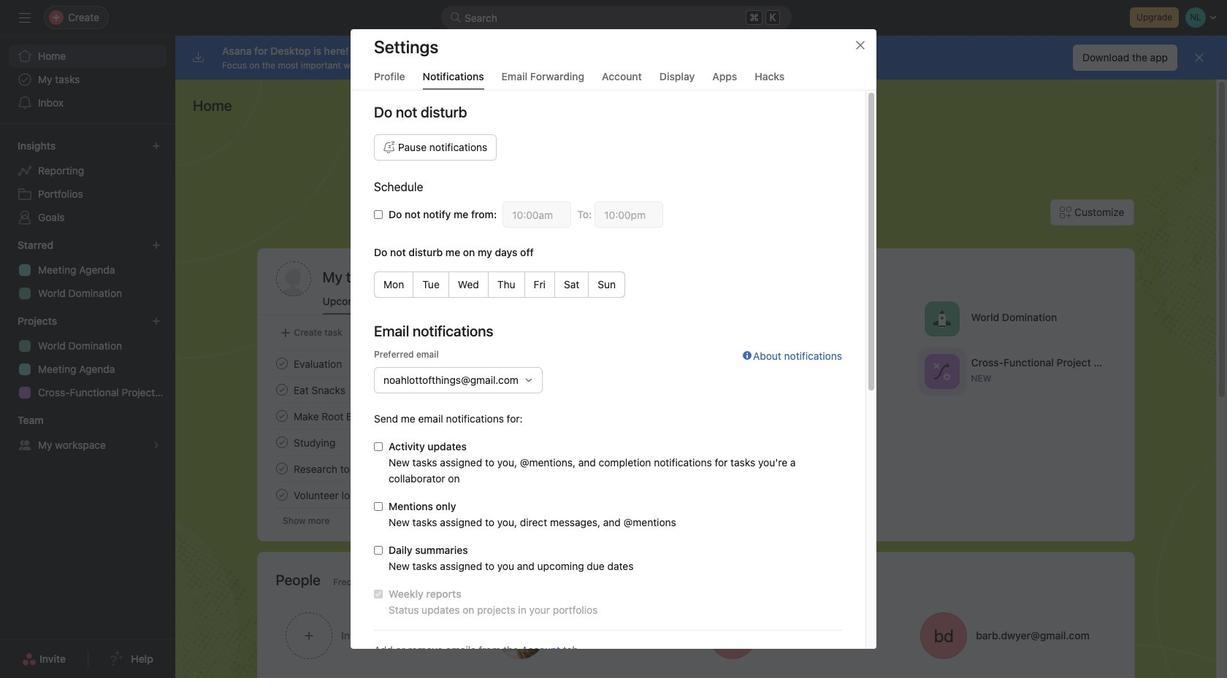 Task type: vqa. For each thing, say whether or not it's contained in the screenshot.
the Teams Element
yes



Task type: locate. For each thing, give the bounding box(es) containing it.
1 mark complete image from the top
[[273, 355, 290, 373]]

None checkbox
[[374, 210, 383, 219], [374, 443, 383, 452], [374, 503, 383, 512], [374, 547, 383, 555], [374, 210, 383, 219], [374, 443, 383, 452], [374, 503, 383, 512], [374, 547, 383, 555]]

mark complete image
[[273, 355, 290, 373], [273, 408, 290, 425], [273, 460, 290, 478], [273, 487, 290, 504]]

mark complete image
[[273, 381, 290, 399], [273, 434, 290, 452]]

projects element
[[0, 308, 175, 408]]

1 mark complete checkbox from the top
[[273, 355, 290, 373]]

rocket image
[[933, 310, 951, 328]]

1 mark complete image from the top
[[273, 381, 290, 399]]

1 vertical spatial mark complete image
[[273, 434, 290, 452]]

None checkbox
[[374, 590, 383, 599]]

teams element
[[0, 408, 175, 460]]

Mark complete checkbox
[[273, 434, 290, 452]]

None text field
[[503, 202, 572, 228], [595, 202, 664, 228], [503, 202, 572, 228], [595, 202, 664, 228]]

2 mark complete checkbox from the top
[[273, 381, 290, 399]]

Mark complete checkbox
[[273, 355, 290, 373], [273, 381, 290, 399], [273, 408, 290, 425], [273, 460, 290, 478], [273, 487, 290, 504]]

insights element
[[0, 133, 175, 232]]

2 mark complete image from the top
[[273, 408, 290, 425]]

0 vertical spatial mark complete image
[[273, 381, 290, 399]]

3 mark complete checkbox from the top
[[273, 408, 290, 425]]



Task type: describe. For each thing, give the bounding box(es) containing it.
global element
[[0, 36, 175, 124]]

hide sidebar image
[[19, 12, 31, 23]]

4 mark complete checkbox from the top
[[273, 460, 290, 478]]

close image
[[855, 39, 867, 51]]

4 mark complete image from the top
[[273, 487, 290, 504]]

starred element
[[0, 232, 175, 308]]

dismiss image
[[1194, 52, 1206, 64]]

3 mark complete image from the top
[[273, 460, 290, 478]]

5 mark complete checkbox from the top
[[273, 487, 290, 504]]

line_and_symbols image
[[933, 363, 951, 380]]

add profile photo image
[[276, 262, 311, 297]]

2 mark complete image from the top
[[273, 434, 290, 452]]

prominent image
[[450, 12, 462, 23]]



